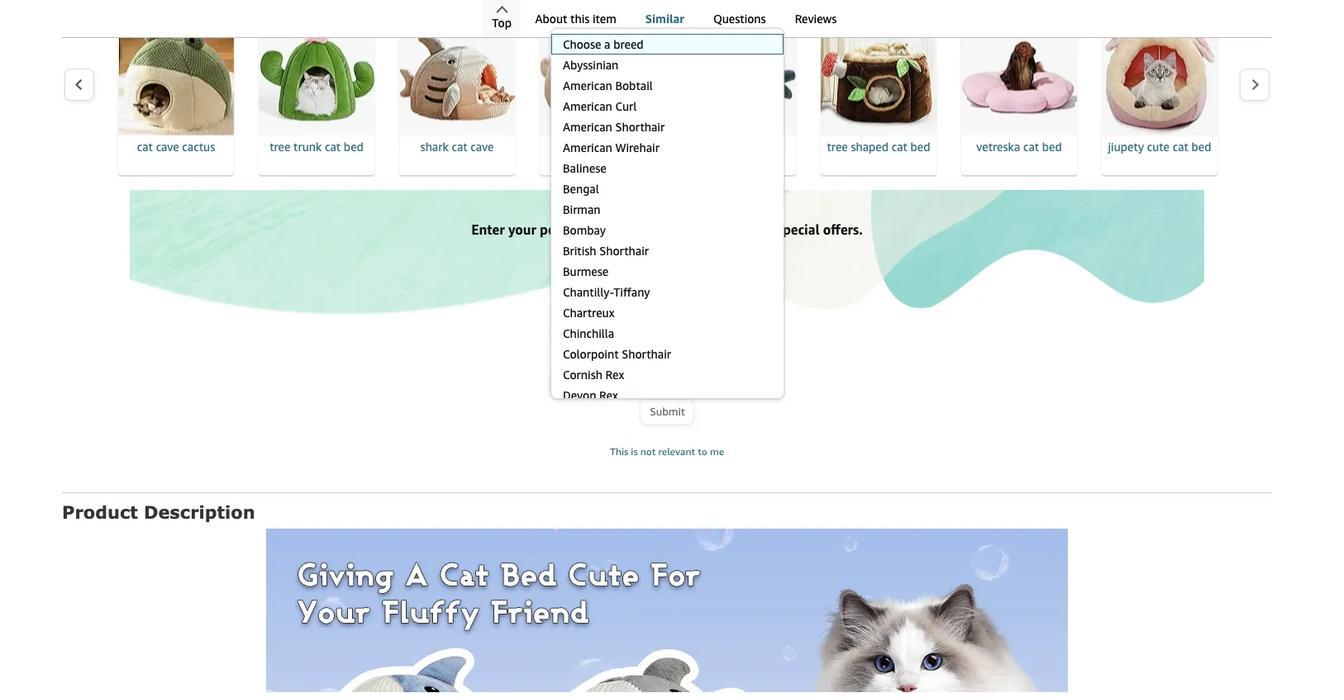Task type: locate. For each thing, give the bounding box(es) containing it.
cactus
[[182, 140, 215, 154], [570, 140, 603, 154]]

3 bed from the left
[[911, 140, 931, 154]]

choose down colorpoint
[[561, 377, 597, 389]]

1 vertical spatial a
[[596, 353, 602, 367]]

bed up the balinese
[[606, 140, 626, 154]]

is
[[631, 446, 638, 457]]

american wirehair link
[[552, 137, 784, 158]]

2 vertical spatial a
[[600, 377, 606, 389]]

american down the 'abyssinian'
[[563, 79, 612, 93]]

breed down item
[[614, 38, 644, 51]]

tree left shaped
[[827, 140, 848, 154]]

a down item
[[604, 38, 611, 51]]

qwinee cat mat shark-shaped kennel kitten bed hideout house warm soft comfortable semi-closed cat dog nest grey large image
[[399, 20, 515, 136]]

cat right trunk
[[325, 140, 341, 154]]

colorpoint shorthair option
[[551, 344, 784, 365]]

a up cornish
[[596, 353, 602, 367]]

tree trunk cat bed link
[[259, 20, 375, 175]]

bed for tree shaped cat bed
[[911, 140, 931, 154]]

5 bed from the left
[[1192, 140, 1212, 154]]

cave down cute cat bed cave, cat beds for indoor cats, small cat houses with removable washable cushioned pillow. calming cozy soft cat hut. portable no deformation pet bed. (large, green) image
[[156, 140, 179, 154]]

submit
[[650, 406, 685, 418]]

rex right devon on the bottom of the page
[[600, 389, 618, 403]]

offers.
[[823, 222, 863, 238]]

shorthair up 'cornish rex' "link"
[[622, 348, 671, 361]]

shorthair down for
[[600, 244, 649, 258]]

bed right trunk
[[344, 140, 364, 154]]

0 horizontal spatial tree
[[270, 140, 291, 154]]

1 horizontal spatial cactus
[[570, 140, 603, 154]]

a right devon on the bottom of the page
[[600, 377, 606, 389]]

choose a breed down colorpoint
[[561, 377, 636, 389]]

choose inside choose a breed abyssinian american bobtail american curl american shorthair american wirehair balinese bengal birman bombay british shorthair burmese chantilly-tiffany chartreux chinchilla colorpoint shorthair cornish rex devon rex
[[563, 38, 601, 51]]

tree left trunk
[[270, 140, 291, 154]]

colorpoint shorthair link
[[552, 344, 784, 365]]

tree shaped cat bed
[[827, 140, 931, 154]]

cat right vetreska
[[1024, 140, 1039, 154]]

0 vertical spatial choose
[[563, 38, 601, 51]]

balinese link
[[552, 158, 784, 179]]

bed
[[344, 140, 364, 154], [606, 140, 626, 154], [911, 140, 931, 154], [1042, 140, 1062, 154], [1192, 140, 1212, 154]]

cat beds for indoor cats - small dog bed with anti-slip bottom, rabbit-shaped cat/small dog cave with hanging toy, puppy bed with removable cotton pad, super soft calming pet sofa bed (pink small) image
[[1102, 20, 1218, 136]]

list
[[95, 18, 1335, 177]]

british
[[563, 244, 597, 258]]

cute cat bed cave, cat beds for indoor cats, small cat houses with removable washable cushioned pillow. calming cozy soft cat hut. portable no deformation pet bed. (large, green) image
[[118, 20, 234, 136]]

shark cat cave
[[421, 140, 494, 154]]

razure warm tree shape pet house with pad for cats dogs, cute cats tree cave nest sleeping bed puppy house for cats and small dogs, multifunctional all seasons (large) image
[[821, 20, 937, 136]]

product description
[[62, 502, 255, 523]]

this is not relevant to me
[[610, 446, 724, 457]]

balinese
[[563, 162, 607, 175]]

cat down cute cat bed cave, cat beds for indoor cats, small cat houses with removable washable cushioned pillow. calming cozy soft cat hut. portable no deformation pet bed. (large, green) image
[[137, 140, 153, 154]]

list box containing choose a breed
[[551, 34, 784, 694]]

your
[[508, 222, 537, 238]]

cactus bed link
[[540, 20, 656, 175]]

bed right vetreska
[[1042, 140, 1062, 154]]

chantilly-
[[563, 286, 614, 299]]

rex down colorpoint
[[606, 368, 624, 382]]

1 vertical spatial shorthair
[[600, 244, 649, 258]]

0 horizontal spatial cave
[[156, 140, 179, 154]]

shorthair
[[616, 120, 665, 134], [600, 244, 649, 258], [622, 348, 671, 361]]

pet's
[[540, 222, 570, 238]]

cute
[[1147, 140, 1170, 154]]

cat right shaped
[[892, 140, 908, 154]]

list box
[[551, 34, 784, 694]]

shaped
[[851, 140, 889, 154]]

american left curl
[[563, 100, 612, 113]]

colorpoint
[[563, 348, 619, 361]]

tree inside the tree trunk cat bed link
[[270, 140, 291, 154]]

for
[[613, 222, 631, 238]]

american bobtail link
[[552, 75, 784, 96]]

2 tree from the left
[[827, 140, 848, 154]]

abyssinian link
[[552, 55, 784, 75]]

cute cat bed image
[[266, 529, 1068, 694]]

bed right shaped
[[911, 140, 931, 154]]

1 horizontal spatial tree
[[827, 140, 848, 154]]

jiupety cute cat bed link
[[1102, 20, 1218, 175]]

reviews
[[795, 12, 837, 26]]

choose up the 'abyssinian'
[[563, 38, 601, 51]]

2 cactus from the left
[[570, 140, 603, 154]]

chinchilla
[[563, 327, 614, 341]]

shark
[[421, 140, 449, 154]]

about this item
[[535, 12, 617, 26]]

shark shape cat cave bed with thick cushion, kitten cat soft warm house for indoor cats anti-slip bottom, cat tent with removable washable cushioned pillow, cat hut sleeping bag small dog bed - l image
[[680, 20, 796, 136]]

product
[[62, 502, 138, 523]]

cave
[[156, 140, 179, 154], [471, 140, 494, 154]]

bed right "cute" at the top right
[[1192, 140, 1212, 154]]

cornish
[[563, 368, 603, 382]]

choose a breed abyssinian american bobtail american curl american shorthair american wirehair balinese bengal birman bombay british shorthair burmese chantilly-tiffany chartreux chinchilla colorpoint shorthair cornish rex devon rex
[[563, 38, 671, 403]]

0 vertical spatial shorthair
[[616, 120, 665, 134]]

None radio
[[667, 319, 783, 345]]

1 cat from the left
[[137, 140, 153, 154]]

breed down birman
[[573, 222, 609, 238]]

0 vertical spatial a
[[604, 38, 611, 51]]

chinchilla link
[[552, 323, 784, 344]]

2 bed from the left
[[606, 140, 626, 154]]

choose
[[563, 38, 601, 51], [553, 353, 593, 367], [561, 377, 597, 389]]

cactus down cute cat bed cave, cat beds for indoor cats, small cat houses with removable washable cushioned pillow. calming cozy soft cat hut. portable no deformation pet bed. (large, green) image
[[182, 140, 215, 154]]

choose a breed
[[553, 353, 636, 367], [561, 377, 636, 389]]

2 vertical spatial choose
[[561, 377, 597, 389]]

top
[[492, 16, 512, 30]]

me
[[710, 446, 724, 457]]

shorthair up wirehair
[[616, 120, 665, 134]]

5 cat from the left
[[1024, 140, 1039, 154]]

list containing cat cave cactus
[[95, 18, 1335, 177]]

american
[[563, 79, 612, 93], [563, 100, 612, 113], [563, 120, 612, 134], [563, 141, 612, 155]]

cat right the shark
[[452, 140, 468, 154]]

purebred option group
[[552, 319, 783, 345]]

rex
[[606, 368, 624, 382], [600, 389, 618, 403]]

cactus up the balinese
[[570, 140, 603, 154]]

0 vertical spatial choose a breed
[[553, 353, 636, 367]]

american up the balinese
[[563, 141, 612, 155]]

0 horizontal spatial cactus
[[182, 140, 215, 154]]

bombay
[[563, 224, 606, 237]]

cat
[[137, 140, 153, 154], [325, 140, 341, 154], [452, 140, 468, 154], [892, 140, 908, 154], [1024, 140, 1039, 154], [1173, 140, 1189, 154]]

1 horizontal spatial cave
[[471, 140, 494, 154]]

1 cave from the left
[[156, 140, 179, 154]]

cat beds for indoor cats - cat bed cave with removable washable cushioned pillow, soft plush premium cotton no deformation pet bed, lively pufferfish cat house design, pink, multiple sizes(s) image
[[540, 20, 656, 136]]

breed
[[614, 38, 644, 51], [573, 222, 609, 238], [605, 353, 636, 367], [608, 377, 636, 389]]

burmese
[[563, 265, 609, 279]]

a
[[604, 38, 611, 51], [596, 353, 602, 367], [600, 377, 606, 389]]

tree trunk cat bed
[[270, 140, 364, 154]]

tree
[[270, 140, 291, 154], [827, 140, 848, 154]]

tree for tree shaped cat bed
[[827, 140, 848, 154]]

jiupety cute cat bed
[[1108, 140, 1212, 154]]

previous image
[[74, 78, 84, 91]]

choose up cornish
[[553, 353, 593, 367]]

choose a breed up cornish
[[553, 353, 636, 367]]

american up cactus bed
[[563, 120, 612, 134]]

cave right the shark
[[471, 140, 494, 154]]

abyssinian
[[563, 58, 619, 72]]

cat cave cactus
[[137, 140, 215, 154]]

tree inside tree shaped cat bed link
[[827, 140, 848, 154]]

1 tree from the left
[[270, 140, 291, 154]]

1 bed from the left
[[344, 140, 364, 154]]

vetreska
[[977, 140, 1021, 154]]

jiupety
[[1108, 140, 1144, 154]]

4 american from the top
[[563, 141, 612, 155]]

cat right "cute" at the top right
[[1173, 140, 1189, 154]]



Task type: describe. For each thing, give the bounding box(es) containing it.
4 cat from the left
[[892, 140, 908, 154]]

birman link
[[552, 199, 784, 220]]

tiffany
[[614, 286, 650, 299]]

bobtail
[[616, 79, 653, 93]]

0 vertical spatial rex
[[606, 368, 624, 382]]

wirehair
[[616, 141, 660, 155]]

2 cave from the left
[[471, 140, 494, 154]]

bed for jiupety cute cat bed
[[1192, 140, 1212, 154]]

1 cactus from the left
[[182, 140, 215, 154]]

item
[[593, 12, 617, 26]]

3 cat from the left
[[452, 140, 468, 154]]

curl
[[616, 100, 637, 113]]

tree shaped cat bed link
[[821, 20, 937, 175]]

burmese link
[[552, 261, 784, 282]]

choose a breed option
[[551, 34, 784, 55]]

tree for tree trunk cat bed
[[270, 140, 291, 154]]

shark cat cave link
[[399, 20, 515, 175]]

cat cave cactus link
[[118, 20, 234, 175]]

breed right cornish
[[608, 377, 636, 389]]

enter your pet's breed for recommendations and special offers.
[[471, 222, 863, 238]]

this is not relevant to me link
[[610, 446, 724, 457]]

questions
[[713, 12, 766, 26]]

2 vertical spatial shorthair
[[622, 348, 671, 361]]

birman
[[563, 203, 601, 217]]

devon rex link
[[552, 385, 784, 406]]

dropdown image
[[767, 379, 776, 386]]

purebred
[[588, 325, 632, 338]]

2 cat from the left
[[325, 140, 341, 154]]

breed inside choose a breed abyssinian american bobtail american curl american shorthair american wirehair balinese bengal birman bombay british shorthair burmese chantilly-tiffany chartreux chinchilla colorpoint shorthair cornish rex devon rex
[[614, 38, 644, 51]]

bengal
[[563, 182, 599, 196]]

a inside choose a breed abyssinian american bobtail american curl american shorthair american wirehair balinese bengal birman bombay british shorthair burmese chantilly-tiffany chartreux chinchilla colorpoint shorthair cornish rex devon rex
[[604, 38, 611, 51]]

and
[[750, 222, 774, 238]]

relevant
[[659, 446, 695, 457]]

american shorthair link
[[552, 117, 784, 137]]

6 cat from the left
[[1173, 140, 1189, 154]]

Purebred radio
[[552, 319, 667, 345]]

bengal link
[[552, 179, 784, 199]]

1 vertical spatial choose a breed
[[561, 377, 636, 389]]

4 bed from the left
[[1042, 140, 1062, 154]]

chantilly-tiffany link
[[552, 282, 784, 303]]

1 american from the top
[[563, 79, 612, 93]]

this
[[571, 12, 590, 26]]

breed down purebred
[[605, 353, 636, 367]]

american curl link
[[552, 96, 784, 117]]

1 vertical spatial choose
[[553, 353, 593, 367]]

british shorthair link
[[552, 241, 784, 261]]

vetreska cat bed
[[977, 140, 1062, 154]]

to
[[698, 446, 708, 457]]

chartreux link
[[552, 303, 784, 323]]

special
[[777, 222, 820, 238]]

vetreska cat bed link
[[962, 20, 1077, 175]]

vetreska dog beds for small medium dogs - washable bolster dog sofa supportive dog bed cat beds for indoor cats round dog bed calming pet bed for puppy kitten,26inches cherry blossom image
[[962, 20, 1077, 136]]

choose a breed link
[[552, 34, 784, 55]]

about
[[535, 12, 568, 26]]

chartreux
[[563, 306, 615, 320]]

next image
[[1251, 78, 1260, 91]]

recommendations
[[634, 222, 747, 238]]

not
[[641, 446, 656, 457]]

bed for tree trunk cat bed
[[344, 140, 364, 154]]

trunk
[[294, 140, 322, 154]]

cactus bed
[[570, 140, 626, 154]]

this
[[610, 446, 629, 457]]

vetreska cactus cat beds for indoor cats - warm cat house pet bed for large cat or small dog, animal cave cat tent kitten bed with removable washable cushion image
[[259, 20, 375, 136]]

3 american from the top
[[563, 120, 612, 134]]

cornish rex link
[[552, 365, 784, 385]]

2 american from the top
[[563, 100, 612, 113]]

description
[[144, 502, 255, 523]]

similar
[[646, 12, 685, 26]]

1 vertical spatial rex
[[600, 389, 618, 403]]

enter
[[471, 222, 505, 238]]

bombay link
[[552, 220, 784, 241]]

devon
[[563, 389, 597, 403]]



Task type: vqa. For each thing, say whether or not it's contained in the screenshot.
dishes
no



